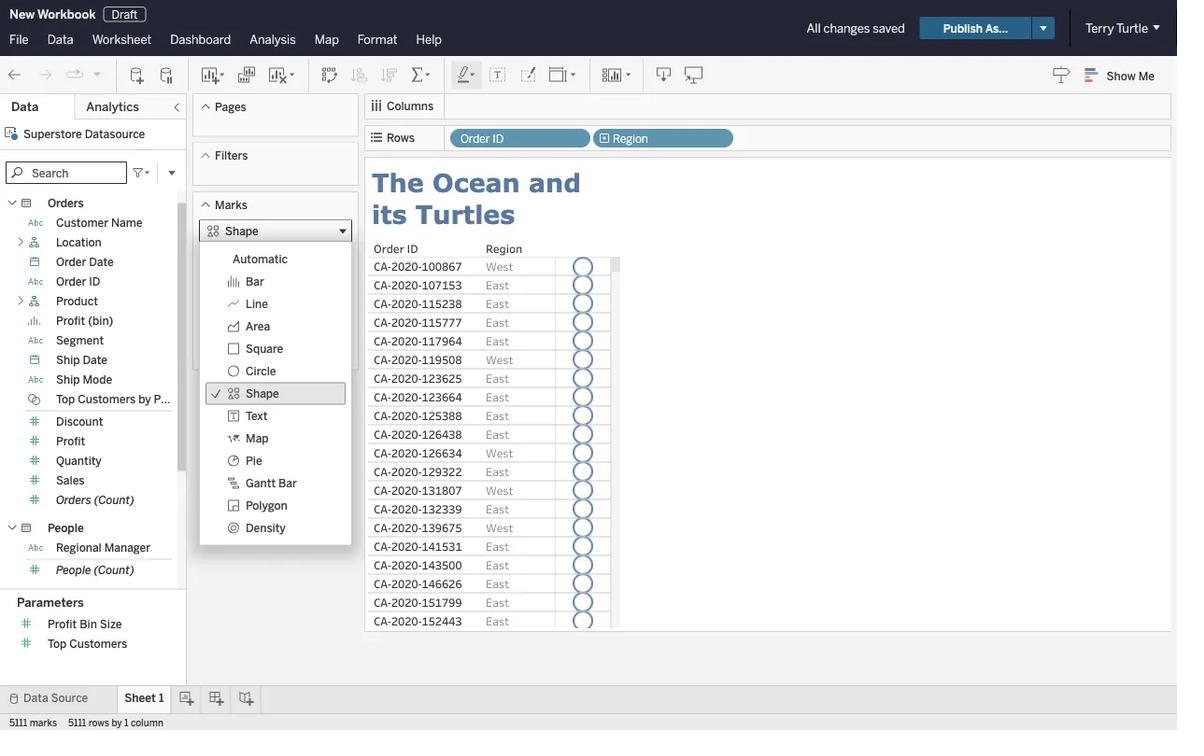 Task type: vqa. For each thing, say whether or not it's contained in the screenshot.
Segment
yes



Task type: describe. For each thing, give the bounding box(es) containing it.
ocean
[[432, 167, 520, 197]]

by for 1
[[112, 718, 122, 729]]

polygon
[[246, 499, 288, 513]]

fit image
[[548, 66, 578, 85]]

region
[[613, 132, 648, 146]]

format
[[358, 32, 398, 47]]

all
[[807, 21, 821, 36]]

density
[[246, 522, 286, 535]]

parameters
[[17, 595, 84, 610]]

file
[[9, 32, 29, 47]]

bin
[[80, 618, 97, 631]]

publish
[[943, 21, 983, 35]]

2 vertical spatial order
[[56, 275, 86, 289]]

changes
[[824, 21, 870, 36]]

regional manager
[[56, 541, 151, 555]]

color
[[209, 276, 235, 288]]

0 vertical spatial data
[[47, 32, 74, 47]]

filters
[[215, 149, 248, 163]]

mode
[[83, 373, 112, 387]]

profit for profit bin size
[[48, 618, 77, 631]]

tooltip
[[259, 328, 292, 341]]

0 vertical spatial bar
[[246, 275, 264, 288]]

customers for top customers by profit
[[78, 393, 136, 406]]

1 vertical spatial id
[[89, 275, 100, 289]]

marks
[[30, 718, 57, 729]]

and
[[529, 167, 581, 197]]

5111 rows by 1 column
[[68, 718, 163, 729]]

publish as... button
[[920, 17, 1032, 39]]

analytics
[[86, 100, 139, 114]]

detail
[[208, 328, 236, 341]]

automatic
[[233, 253, 288, 266]]

publish your workbook to edit in tableau desktop image
[[685, 66, 704, 85]]

new
[[9, 7, 35, 21]]

ship mode
[[56, 373, 112, 387]]

date for ship date
[[83, 354, 107, 367]]

data guide image
[[1053, 65, 1071, 84]]

size
[[100, 618, 122, 631]]

0 horizontal spatial order id
[[56, 275, 100, 289]]

square
[[246, 342, 283, 356]]

column
[[131, 718, 163, 729]]

download image
[[655, 66, 674, 85]]

(count) for people (count)
[[94, 564, 134, 577]]

datasource
[[85, 127, 145, 141]]

clear sheet image
[[267, 66, 297, 85]]

(count) for orders (count)
[[94, 494, 134, 507]]

rows
[[89, 718, 109, 729]]

worksheet
[[92, 32, 152, 47]]

1 vertical spatial order
[[56, 256, 86, 269]]

top customers by profit
[[56, 393, 183, 406]]

all changes saved
[[807, 21, 905, 36]]

0 vertical spatial id
[[493, 132, 504, 146]]

top for top customers by profit
[[56, 393, 75, 406]]

swap rows and columns image
[[320, 66, 339, 85]]

0 vertical spatial 1
[[159, 692, 164, 705]]

top customers
[[48, 637, 127, 651]]

undo image
[[6, 66, 24, 85]]

1 vertical spatial data
[[11, 100, 39, 114]]

duplicate image
[[237, 66, 256, 85]]

0 horizontal spatial 1
[[124, 718, 128, 729]]

Search text field
[[6, 162, 127, 184]]

saved
[[873, 21, 905, 36]]

1 horizontal spatial map
[[315, 32, 339, 47]]

1 horizontal spatial replay animation image
[[92, 68, 103, 80]]

new data source image
[[128, 66, 147, 85]]

collapse image
[[171, 102, 182, 113]]

workbook
[[37, 7, 96, 21]]

line
[[246, 297, 268, 311]]

profit for profit
[[56, 435, 85, 448]]

(bin)
[[88, 314, 113, 328]]

as...
[[985, 21, 1008, 35]]

totals image
[[410, 66, 433, 85]]

5111 marks
[[9, 718, 57, 729]]

show/hide cards image
[[602, 66, 632, 85]]



Task type: locate. For each thing, give the bounding box(es) containing it.
rows
[[387, 131, 415, 145]]

bar
[[246, 275, 264, 288], [278, 477, 297, 490]]

1 right the sheet
[[159, 692, 164, 705]]

1 horizontal spatial order id
[[461, 132, 504, 146]]

profit bin size
[[48, 618, 122, 631]]

orders up customer
[[48, 197, 84, 210]]

order id up product
[[56, 275, 100, 289]]

orders
[[48, 197, 84, 210], [56, 494, 91, 507]]

text
[[246, 409, 268, 423]]

order up product
[[56, 275, 86, 289]]

shape down marks
[[225, 224, 259, 238]]

1 5111 from the left
[[9, 718, 27, 729]]

orders for orders
[[48, 197, 84, 210]]

1
[[159, 692, 164, 705], [124, 718, 128, 729]]

0 horizontal spatial replay animation image
[[65, 66, 84, 84]]

sort ascending image
[[350, 66, 369, 85]]

id up ocean at the left of the page
[[493, 132, 504, 146]]

replay animation image up analytics
[[92, 68, 103, 80]]

dashboard
[[170, 32, 231, 47]]

0 vertical spatial orders
[[48, 197, 84, 210]]

0 vertical spatial shape
[[225, 224, 259, 238]]

1 horizontal spatial bar
[[278, 477, 297, 490]]

discount
[[56, 415, 103, 429]]

shape down circle at left
[[246, 387, 279, 401]]

location
[[56, 236, 102, 249]]

5111 for 5111 marks
[[9, 718, 27, 729]]

sheet
[[124, 692, 156, 705]]

ship down segment
[[56, 354, 80, 367]]

0 vertical spatial ship
[[56, 354, 80, 367]]

customer name
[[56, 216, 143, 230]]

0 vertical spatial order
[[461, 132, 490, 146]]

ship
[[56, 354, 80, 367], [56, 373, 80, 387]]

id down order date
[[89, 275, 100, 289]]

0 horizontal spatial map
[[246, 432, 269, 445]]

order id up ocean at the left of the page
[[461, 132, 504, 146]]

order id
[[461, 132, 504, 146], [56, 275, 100, 289]]

1 vertical spatial orders
[[56, 494, 91, 507]]

1 ship from the top
[[56, 354, 80, 367]]

by
[[139, 393, 151, 406], [112, 718, 122, 729]]

pages
[[215, 100, 246, 114]]

1 vertical spatial ship
[[56, 373, 80, 387]]

ship for ship mode
[[56, 373, 80, 387]]

customers
[[78, 393, 136, 406], [69, 637, 127, 651]]

5111 for 5111 rows by 1 column
[[68, 718, 86, 729]]

new worksheet image
[[200, 66, 226, 85]]

order date
[[56, 256, 114, 269]]

bar up line
[[246, 275, 264, 288]]

customers for top customers
[[69, 637, 127, 651]]

orders down sales
[[56, 494, 91, 507]]

map up the swap rows and columns icon
[[315, 32, 339, 47]]

redo image
[[36, 66, 54, 85]]

1 vertical spatial 1
[[124, 718, 128, 729]]

circle
[[246, 365, 276, 378]]

columns
[[387, 100, 434, 113]]

2 ship from the top
[[56, 373, 80, 387]]

orders (count)
[[56, 494, 134, 507]]

area
[[246, 320, 270, 333]]

regional
[[56, 541, 102, 555]]

people up regional
[[48, 522, 84, 535]]

by for profit
[[139, 393, 151, 406]]

marks
[[215, 198, 248, 212]]

profit for profit (bin)
[[56, 314, 85, 328]]

draft
[[112, 7, 138, 21]]

0 vertical spatial (count)
[[94, 494, 134, 507]]

(count)
[[94, 494, 134, 507], [94, 564, 134, 577]]

data
[[47, 32, 74, 47], [11, 100, 39, 114], [23, 692, 48, 705]]

highlight image
[[456, 66, 477, 85]]

terry
[[1086, 21, 1114, 36]]

1 vertical spatial customers
[[69, 637, 127, 651]]

order
[[461, 132, 490, 146], [56, 256, 86, 269], [56, 275, 86, 289]]

source
[[51, 692, 88, 705]]

sheet 1
[[124, 692, 164, 705]]

list box containing automatic
[[200, 242, 351, 545]]

new workbook
[[9, 7, 96, 21]]

5111 left rows
[[68, 718, 86, 729]]

0 horizontal spatial by
[[112, 718, 122, 729]]

segment
[[56, 334, 104, 348]]

customers down mode
[[78, 393, 136, 406]]

data up 5111 marks
[[23, 692, 48, 705]]

0 vertical spatial map
[[315, 32, 339, 47]]

customer
[[56, 216, 108, 230]]

5111 left marks
[[9, 718, 27, 729]]

top
[[56, 393, 75, 406], [48, 637, 67, 651]]

2 5111 from the left
[[68, 718, 86, 729]]

terry turtle
[[1086, 21, 1148, 36]]

pause auto updates image
[[158, 66, 177, 85]]

0 vertical spatial people
[[48, 522, 84, 535]]

data down workbook
[[47, 32, 74, 47]]

order down the location
[[56, 256, 86, 269]]

people for people
[[48, 522, 84, 535]]

profit (bin)
[[56, 314, 113, 328]]

1 vertical spatial top
[[48, 637, 67, 651]]

0 vertical spatial date
[[89, 256, 114, 269]]

shape inside dropdown button
[[225, 224, 259, 238]]

show me button
[[1077, 61, 1172, 90]]

gantt bar
[[246, 477, 297, 490]]

quantity
[[56, 455, 102, 468]]

0 vertical spatial order id
[[461, 132, 504, 146]]

sort descending image
[[380, 66, 399, 85]]

1 vertical spatial bar
[[278, 477, 297, 490]]

show mark labels image
[[489, 66, 507, 85]]

(count) up "regional manager"
[[94, 494, 134, 507]]

tables
[[17, 174, 54, 189]]

0 vertical spatial top
[[56, 393, 75, 406]]

1 vertical spatial map
[[246, 432, 269, 445]]

0 horizontal spatial bar
[[246, 275, 264, 288]]

date
[[89, 256, 114, 269], [83, 354, 107, 367]]

shape button
[[199, 220, 352, 242]]

(count) down "regional manager"
[[94, 564, 134, 577]]

people
[[48, 522, 84, 535], [56, 564, 91, 577]]

its
[[372, 199, 407, 229]]

manager
[[104, 541, 151, 555]]

the ocean and its turtles
[[372, 167, 590, 229]]

1 horizontal spatial id
[[493, 132, 504, 146]]

people (count)
[[56, 564, 134, 577]]

replay animation image
[[65, 66, 84, 84], [92, 68, 103, 80]]

format workbook image
[[519, 66, 537, 85]]

1 vertical spatial date
[[83, 354, 107, 367]]

0 horizontal spatial 5111
[[9, 718, 27, 729]]

1 vertical spatial (count)
[[94, 564, 134, 577]]

1 left column
[[124, 718, 128, 729]]

orders for orders (count)
[[56, 494, 91, 507]]

data source
[[23, 692, 88, 705]]

gantt
[[246, 477, 276, 490]]

0 vertical spatial customers
[[78, 393, 136, 406]]

ship date
[[56, 354, 107, 367]]

1 (count) from the top
[[94, 494, 134, 507]]

turtles
[[416, 199, 515, 229]]

pie
[[246, 454, 262, 468]]

top for top customers
[[48, 637, 67, 651]]

shape
[[225, 224, 259, 238], [246, 387, 279, 401]]

name
[[111, 216, 143, 230]]

5111
[[9, 718, 27, 729], [68, 718, 86, 729]]

people for people (count)
[[56, 564, 91, 577]]

superstore datasource
[[23, 127, 145, 141]]

top up discount
[[56, 393, 75, 406]]

1 horizontal spatial 1
[[159, 692, 164, 705]]

superstore
[[23, 127, 82, 141]]

ship for ship date
[[56, 354, 80, 367]]

date up mode
[[83, 354, 107, 367]]

data down undo image
[[11, 100, 39, 114]]

1 vertical spatial by
[[112, 718, 122, 729]]

0 horizontal spatial id
[[89, 275, 100, 289]]

1 vertical spatial people
[[56, 564, 91, 577]]

2 (count) from the top
[[94, 564, 134, 577]]

the
[[372, 167, 424, 197]]

list box
[[200, 242, 351, 545]]

2 vertical spatial data
[[23, 692, 48, 705]]

1 vertical spatial shape
[[246, 387, 279, 401]]

product
[[56, 295, 98, 308]]

turtle
[[1117, 21, 1148, 36]]

people down regional
[[56, 564, 91, 577]]

analysis
[[250, 32, 296, 47]]

1 horizontal spatial by
[[139, 393, 151, 406]]

marks. press enter to open the view data window.. use arrow keys to navigate data visualization elements. image
[[555, 257, 612, 731]]

me
[[1139, 69, 1155, 82]]

bar right gantt
[[278, 477, 297, 490]]

date down the location
[[89, 256, 114, 269]]

customers down bin
[[69, 637, 127, 651]]

top down profit bin size
[[48, 637, 67, 651]]

replay animation image right redo icon on the left of page
[[65, 66, 84, 84]]

date for order date
[[89, 256, 114, 269]]

ship down ship date on the left
[[56, 373, 80, 387]]

map down text
[[246, 432, 269, 445]]

show me
[[1107, 69, 1155, 82]]

publish as...
[[943, 21, 1008, 35]]

1 horizontal spatial 5111
[[68, 718, 86, 729]]

1 vertical spatial order id
[[56, 275, 100, 289]]

order up ocean at the left of the page
[[461, 132, 490, 146]]

0 vertical spatial by
[[139, 393, 151, 406]]

help
[[416, 32, 442, 47]]

sales
[[56, 474, 85, 488]]

show
[[1107, 69, 1136, 82]]



